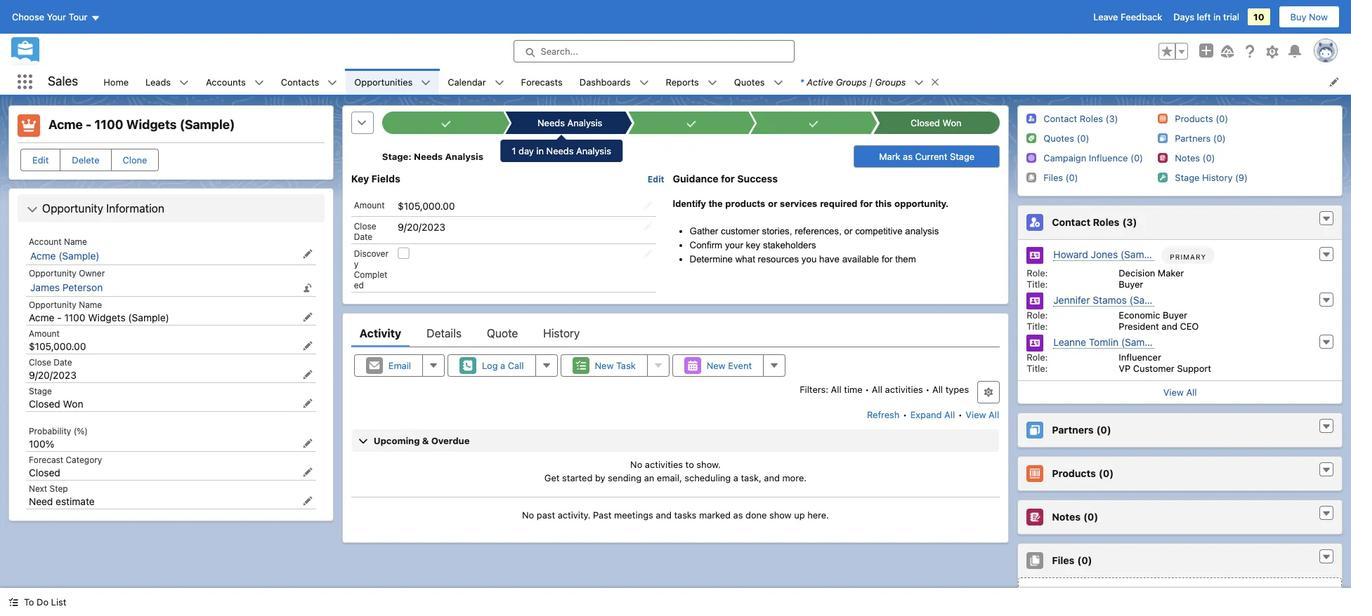 Task type: vqa. For each thing, say whether or not it's contained in the screenshot.
the a in ENHANCED PROFILE LIST VIEWS CREATE PROFILE LIST VIEWS WITH THE FIELDS YOU CHOOSE. FOR EXAMPLE, CREATE A LIST VIEW OF ALL PROFILES WITH THE "MODIFY ALL DATA" PERMISSION.
no



Task type: describe. For each thing, give the bounding box(es) containing it.
quotes list item
[[726, 69, 792, 95]]

to
[[24, 597, 34, 609]]

gather customer stories, references, or competitive analysis confirm your key stakeholders determine what resources you have available for them
[[690, 226, 939, 265]]

opportunity information
[[42, 202, 164, 215]]

new task button
[[560, 355, 648, 377]]

roles
[[1093, 217, 1120, 229]]

stage for stage history (9)
[[1175, 172, 1200, 183]]

details
[[427, 327, 462, 340]]

gather
[[690, 226, 718, 237]]

0 horizontal spatial amount
[[29, 329, 60, 339]]

1 vertical spatial won
[[63, 398, 83, 410]]

past
[[593, 510, 612, 521]]

needs analysis
[[537, 117, 602, 129]]

path options list box
[[382, 112, 1000, 134]]

1 vertical spatial view
[[966, 409, 986, 421]]

opportunity.
[[895, 199, 949, 209]]

opportunity information button
[[20, 197, 322, 220]]

quotes image
[[1027, 133, 1037, 143]]

0 horizontal spatial view all link
[[965, 404, 1000, 426]]

probability
[[29, 427, 71, 437]]

edit close date image
[[303, 370, 313, 380]]

edit inside button
[[32, 155, 49, 166]]

all right time
[[872, 384, 883, 395]]

all right expand
[[944, 409, 955, 421]]

needs inside path options "list box"
[[537, 117, 565, 129]]

what
[[736, 255, 755, 265]]

1 horizontal spatial widgets
[[126, 117, 177, 132]]

campaign influence (0)
[[1044, 152, 1143, 164]]

0 horizontal spatial 9/20/2023
[[29, 370, 76, 382]]

search...
[[541, 46, 578, 57]]

* active groups | groups
[[800, 76, 906, 87]]

text default image inside opportunity information dropdown button
[[27, 205, 38, 216]]

tab list containing activity
[[351, 320, 1000, 348]]

1 horizontal spatial -
[[86, 117, 92, 132]]

log a call
[[482, 360, 524, 372]]

(0) for notes (0)
[[1084, 512, 1098, 524]]

partners (0)
[[1052, 425, 1111, 437]]

howard
[[1053, 249, 1088, 261]]

jennifer
[[1053, 294, 1090, 306]]

0 vertical spatial 9/20/2023
[[398, 221, 445, 233]]

closed won inside path options "list box"
[[911, 117, 962, 129]]

refresh button
[[866, 404, 900, 426]]

complet
[[354, 270, 387, 280]]

home link
[[95, 69, 137, 95]]

notes (0) link
[[1175, 152, 1215, 164]]

calendar list item
[[439, 69, 513, 95]]

text default image inside quotes "list item"
[[773, 78, 783, 88]]

current
[[915, 151, 948, 162]]

refresh
[[867, 409, 900, 421]]

1 horizontal spatial view all link
[[1018, 381, 1342, 404]]

text default image inside dashboards list item
[[639, 78, 649, 88]]

stage for stage
[[29, 386, 52, 397]]

days
[[1174, 11, 1195, 22]]

0 horizontal spatial for
[[721, 173, 735, 185]]

list item containing *
[[792, 69, 947, 95]]

required
[[820, 199, 858, 209]]

new task
[[595, 360, 636, 372]]

notes
[[1052, 512, 1081, 524]]

text default image inside the "reports" list item
[[707, 78, 717, 88]]

products (0)
[[1175, 113, 1228, 124]]

log
[[482, 360, 498, 372]]

event
[[728, 360, 752, 372]]

files (0) link
[[1044, 172, 1078, 184]]

quotes
[[734, 76, 765, 87]]

opportunities
[[354, 76, 413, 87]]

activities inside 'no activities to show. get started by sending an email, scheduling a task, and more.'
[[645, 459, 683, 471]]

1 title: from the top
[[1027, 279, 1048, 290]]

all left types
[[932, 384, 943, 395]]

0 horizontal spatial close date
[[29, 358, 72, 368]]

now
[[1309, 11, 1328, 22]]

• down types
[[958, 409, 963, 421]]

james
[[30, 282, 60, 294]]

1 horizontal spatial close
[[354, 221, 376, 232]]

won inside path options "list box"
[[943, 117, 962, 129]]

edit account name image
[[303, 249, 313, 259]]

identify the products or services required for this opportunity.
[[673, 199, 949, 209]]

vp
[[1119, 363, 1131, 375]]

discover
[[354, 249, 389, 259]]

confirm
[[690, 240, 723, 251]]

sales
[[48, 74, 78, 89]]

next
[[29, 484, 47, 495]]

false image
[[398, 247, 410, 259]]

0 vertical spatial or
[[768, 199, 777, 209]]

1 vertical spatial edit
[[648, 174, 664, 185]]

accounts list item
[[198, 69, 272, 95]]

new for new task
[[595, 360, 614, 372]]

closed inside closed won link
[[911, 117, 940, 129]]

1 groups from the left
[[836, 76, 867, 87]]

account
[[29, 237, 62, 247]]

a inside 'no activities to show. get started by sending an email, scheduling a task, and more.'
[[733, 473, 738, 484]]

quotes (0) link
[[1044, 133, 1089, 145]]

a inside log a call 'button'
[[500, 360, 505, 372]]

(sample) inside "link"
[[1130, 294, 1171, 306]]

(%)
[[74, 427, 88, 437]]

contact for contact roles (3)
[[1052, 217, 1091, 229]]

all inside the contact roles element
[[1186, 387, 1197, 398]]

email button
[[354, 355, 423, 377]]

analysis
[[905, 226, 939, 237]]

opportunity for opportunity information
[[42, 202, 103, 215]]

key fields
[[351, 173, 400, 185]]

here.
[[807, 510, 829, 521]]

and inside the contact roles element
[[1162, 321, 1178, 332]]

name for opportunity name
[[79, 300, 102, 311]]

0 horizontal spatial $105,000.00
[[29, 341, 86, 353]]

(0) for partners (0)
[[1097, 425, 1111, 437]]

and inside 'no activities to show. get started by sending an email, scheduling a task, and more.'
[[764, 473, 780, 484]]

decision
[[1119, 268, 1155, 279]]

refresh • expand all • view all
[[867, 409, 999, 421]]

upcoming & overdue button
[[352, 430, 999, 452]]

2 vertical spatial acme
[[29, 312, 54, 324]]

customer
[[721, 226, 759, 237]]

text default image inside calendar list item
[[494, 78, 504, 88]]

opportunity image
[[18, 115, 40, 137]]

log a call button
[[448, 355, 536, 377]]

analysis inside path options "list box"
[[567, 117, 602, 129]]

dashboards
[[580, 76, 631, 87]]

stage inside button
[[950, 151, 975, 162]]

key
[[351, 173, 369, 185]]

1 role: from the top
[[1027, 268, 1048, 279]]

contact for contact roles (3)
[[1044, 113, 1077, 124]]

leanne tomlin (sample) image
[[1027, 335, 1044, 352]]

history (9)
[[1202, 172, 1248, 183]]

for inside gather customer stories, references, or competitive analysis confirm your key stakeholders determine what resources you have available for them
[[882, 255, 893, 265]]

0 horizontal spatial -
[[57, 312, 62, 324]]

0 horizontal spatial buyer
[[1119, 279, 1143, 290]]

show
[[769, 510, 792, 521]]

new event button
[[672, 355, 764, 377]]

needs down needs analysis link
[[546, 145, 574, 157]]

reports list item
[[657, 69, 726, 95]]

all left time
[[831, 384, 842, 395]]

1 vertical spatial as
[[733, 510, 743, 521]]

filters: all time • all activities • all types
[[800, 384, 969, 395]]

files element
[[1018, 544, 1343, 617]]

types
[[946, 384, 969, 395]]

resources
[[758, 255, 799, 265]]

ed
[[354, 280, 364, 291]]

view all
[[1163, 387, 1197, 398]]

0 vertical spatial amount
[[354, 200, 385, 211]]

leave
[[1094, 11, 1118, 22]]

products (0)
[[1052, 468, 1114, 480]]

products (0) link
[[1175, 113, 1228, 125]]

0 vertical spatial acme - 1100 widgets (sample)
[[48, 117, 235, 132]]

opportunity for opportunity owner
[[29, 268, 77, 279]]

stage history image
[[1158, 173, 1168, 182]]

2 groups from the left
[[875, 76, 906, 87]]

search... button
[[513, 40, 794, 63]]

contact roles (3) link
[[1044, 113, 1118, 125]]

contacts link
[[272, 69, 328, 95]]

buy
[[1290, 11, 1307, 22]]

contacts list item
[[272, 69, 346, 95]]

role: for leanne
[[1027, 352, 1048, 363]]

0 horizontal spatial close
[[29, 358, 51, 368]]

owner
[[79, 268, 105, 279]]

you
[[802, 255, 817, 265]]

quote link
[[487, 320, 518, 348]]

jennifer stamos (sample) image
[[1027, 293, 1044, 310]]

files image
[[1027, 173, 1037, 182]]

expand
[[910, 409, 942, 421]]

• right time
[[865, 384, 869, 395]]

list containing home
[[95, 69, 1351, 95]]

(3)
[[1123, 217, 1137, 229]]

products image
[[1158, 114, 1168, 123]]

10
[[1254, 11, 1264, 22]]

1 vertical spatial closed
[[29, 398, 60, 410]]

0 vertical spatial acme
[[48, 117, 83, 132]]



Task type: locate. For each thing, give the bounding box(es) containing it.
edit opportunity name image
[[303, 313, 313, 323]]

view all link down types
[[965, 404, 1000, 426]]

1 horizontal spatial in
[[1213, 11, 1221, 22]]

1 vertical spatial close date
[[29, 358, 72, 368]]

(0) right products
[[1099, 468, 1114, 480]]

2 new from the left
[[707, 360, 726, 372]]

(0) right files
[[1077, 555, 1092, 567]]

1100 down opportunity name
[[64, 312, 85, 324]]

no left past
[[522, 510, 534, 521]]

1 horizontal spatial no
[[630, 459, 642, 471]]

files (0)
[[1052, 555, 1092, 567]]

2 title: from the top
[[1027, 321, 1048, 332]]

(0) for products (0)
[[1099, 468, 1114, 480]]

contact up the 'howard'
[[1052, 217, 1091, 229]]

1 horizontal spatial for
[[860, 199, 873, 209]]

clone button
[[111, 149, 159, 171]]

0 vertical spatial no
[[630, 459, 642, 471]]

economic
[[1119, 310, 1160, 321]]

closed won
[[911, 117, 962, 129], [29, 398, 83, 410]]

contacts
[[281, 76, 319, 87]]

buyer right economic
[[1163, 310, 1187, 321]]

won up (%)
[[63, 398, 83, 410]]

as right mark
[[903, 151, 913, 162]]

opportunity inside dropdown button
[[42, 202, 103, 215]]

(0) right notes
[[1084, 512, 1098, 524]]

contact roles element
[[1018, 205, 1343, 405]]

0 horizontal spatial groups
[[836, 76, 867, 87]]

past
[[537, 510, 555, 521]]

0 horizontal spatial 1100
[[64, 312, 85, 324]]

1 vertical spatial opportunity
[[29, 268, 77, 279]]

probability (%)
[[29, 427, 88, 437]]

0 horizontal spatial or
[[768, 199, 777, 209]]

0 vertical spatial as
[[903, 151, 913, 162]]

1 horizontal spatial activities
[[885, 384, 923, 395]]

discover y complet ed
[[354, 249, 389, 291]]

0 horizontal spatial a
[[500, 360, 505, 372]]

:
[[409, 151, 412, 162]]

1 vertical spatial contact
[[1052, 217, 1091, 229]]

new for new event
[[707, 360, 726, 372]]

dashboards link
[[571, 69, 639, 95]]

1 vertical spatial buyer
[[1163, 310, 1187, 321]]

0 horizontal spatial activities
[[645, 459, 683, 471]]

left
[[1197, 11, 1211, 22]]

edit left guidance
[[648, 174, 664, 185]]

1 vertical spatial role:
[[1027, 310, 1048, 321]]

your
[[47, 11, 66, 22]]

acme down account
[[30, 250, 56, 262]]

role: up the leanne tomlin (sample) "icon"
[[1027, 310, 1048, 321]]

acme - 1100 widgets (sample)
[[48, 117, 235, 132], [29, 312, 169, 324]]

stage right current
[[950, 151, 975, 162]]

1 vertical spatial or
[[844, 226, 853, 237]]

for left them on the right of page
[[882, 255, 893, 265]]

0 vertical spatial close
[[354, 221, 376, 232]]

0 vertical spatial for
[[721, 173, 735, 185]]

0 horizontal spatial no
[[522, 510, 534, 521]]

acme - 1100 widgets (sample) up clone
[[48, 117, 235, 132]]

to do list
[[24, 597, 66, 609]]

contact up quotes (0) on the right of page
[[1044, 113, 1077, 124]]

text default image inside to do list button
[[8, 598, 18, 608]]

tab list
[[351, 320, 1000, 348]]

1 vertical spatial close
[[29, 358, 51, 368]]

jones
[[1091, 249, 1118, 261]]

edit down opportunity icon at the left top of page
[[32, 155, 49, 166]]

or left 'services'
[[768, 199, 777, 209]]

scheduling
[[685, 473, 731, 484]]

1 vertical spatial 1100
[[64, 312, 85, 324]]

0 vertical spatial -
[[86, 117, 92, 132]]

acme - 1100 widgets (sample) down peterson
[[29, 312, 169, 324]]

list item
[[792, 69, 947, 95]]

edit probability (%) image
[[303, 439, 313, 449]]

in for day
[[536, 145, 544, 157]]

3 title: from the top
[[1027, 363, 1048, 375]]

stage for stage : needs analysis
[[382, 151, 409, 162]]

role: down jennifer stamos (sample) icon
[[1027, 352, 1048, 363]]

leads list item
[[137, 69, 198, 95]]

won up current
[[943, 117, 962, 129]]

(sample)
[[180, 117, 235, 132], [1121, 249, 1162, 261], [58, 250, 100, 262], [1130, 294, 1171, 306], [128, 312, 169, 324], [1121, 337, 1162, 349]]

(0) right partners
[[1097, 425, 1111, 437]]

no for past
[[522, 510, 534, 521]]

1 vertical spatial activities
[[645, 459, 683, 471]]

$105,000.00
[[398, 200, 455, 212], [29, 341, 86, 353]]

9/20/2023 up probability
[[29, 370, 76, 382]]

new left task
[[595, 360, 614, 372]]

for left this
[[860, 199, 873, 209]]

edit forecast category image
[[303, 468, 313, 478]]

no for activities
[[630, 459, 642, 471]]

0 vertical spatial activities
[[885, 384, 923, 395]]

2 role: from the top
[[1027, 310, 1048, 321]]

new left the event
[[707, 360, 726, 372]]

0 horizontal spatial closed won
[[29, 398, 83, 410]]

widgets up clone
[[126, 117, 177, 132]]

2 horizontal spatial and
[[1162, 321, 1178, 332]]

stage history (9) link
[[1175, 172, 1248, 184]]

files
[[1052, 555, 1075, 567]]

stage : needs analysis
[[382, 151, 483, 162]]

overdue
[[431, 435, 470, 447]]

1 new from the left
[[595, 360, 614, 372]]

close
[[354, 221, 376, 232], [29, 358, 51, 368]]

done
[[746, 510, 767, 521]]

all right expand all button
[[989, 409, 999, 421]]

acme right opportunity icon at the left top of page
[[48, 117, 83, 132]]

choose your tour button
[[11, 6, 101, 28]]

1100 up delete
[[94, 117, 123, 132]]

leanne tomlin (sample)
[[1053, 337, 1162, 349]]

opportunity name
[[29, 300, 102, 311]]

accounts link
[[198, 69, 254, 95]]

name down peterson
[[79, 300, 102, 311]]

1 vertical spatial for
[[860, 199, 873, 209]]

president and ceo
[[1119, 321, 1199, 332]]

text default image
[[179, 78, 189, 88], [328, 78, 338, 88], [421, 78, 431, 88], [494, 78, 504, 88], [707, 78, 717, 88], [1322, 423, 1332, 432], [1322, 466, 1332, 476], [1322, 510, 1332, 519], [1322, 553, 1332, 563]]

1 horizontal spatial view
[[1163, 387, 1184, 398]]

forecast category
[[29, 455, 102, 466]]

in for left
[[1213, 11, 1221, 22]]

0 vertical spatial 1100
[[94, 117, 123, 132]]

group
[[1159, 43, 1188, 60]]

0 horizontal spatial in
[[536, 145, 544, 157]]

and right task,
[[764, 473, 780, 484]]

no activities to show. get started by sending an email, scheduling a task, and more.
[[545, 459, 807, 484]]

peterson
[[62, 282, 103, 294]]

1 vertical spatial closed won
[[29, 398, 83, 410]]

dashboards list item
[[571, 69, 657, 95]]

filters:
[[800, 384, 828, 395]]

groups left |
[[836, 76, 867, 87]]

stakeholders
[[763, 240, 816, 251]]

name for account name
[[64, 237, 87, 247]]

tour
[[69, 11, 87, 22]]

feedback
[[1121, 11, 1162, 22]]

text default image inside opportunities list item
[[421, 78, 431, 88]]

analysis down "needs analysis"
[[576, 145, 611, 157]]

1 vertical spatial title:
[[1027, 321, 1048, 332]]

activity
[[360, 327, 401, 340]]

2 vertical spatial title:
[[1027, 363, 1048, 375]]

stage up probability
[[29, 386, 52, 397]]

amount down key fields
[[354, 200, 385, 211]]

close up the discover
[[354, 221, 376, 232]]

9/20/2023 up 'false' image
[[398, 221, 445, 233]]

opportunity up 'account name'
[[42, 202, 103, 215]]

amount down opportunity name
[[29, 329, 60, 339]]

for
[[721, 173, 735, 185], [860, 199, 873, 209], [882, 255, 893, 265]]

title: up the leanne tomlin (sample) "icon"
[[1027, 321, 1048, 332]]

delete
[[72, 155, 99, 166]]

1 horizontal spatial date
[[354, 232, 373, 242]]

- down opportunity name
[[57, 312, 62, 324]]

0 vertical spatial view
[[1163, 387, 1184, 398]]

• left expand
[[903, 409, 907, 421]]

notes image
[[1158, 153, 1168, 163]]

groups right |
[[875, 76, 906, 87]]

widgets
[[126, 117, 177, 132], [88, 312, 126, 324]]

0 vertical spatial role:
[[1027, 268, 1048, 279]]

role:
[[1027, 268, 1048, 279], [1027, 310, 1048, 321], [1027, 352, 1048, 363]]

edit amount image
[[303, 342, 313, 351]]

1 horizontal spatial as
[[903, 151, 913, 162]]

success
[[737, 173, 778, 185]]

buyer up jennifer stamos (sample)
[[1119, 279, 1143, 290]]

*
[[800, 76, 804, 87]]

100%
[[29, 438, 54, 450]]

edit stage image
[[303, 399, 313, 409]]

text default image inside leads list item
[[179, 78, 189, 88]]

0 horizontal spatial as
[[733, 510, 743, 521]]

0 vertical spatial widgets
[[126, 117, 177, 132]]

2 vertical spatial opportunity
[[29, 300, 77, 311]]

opportunity for opportunity name
[[29, 300, 77, 311]]

in right day
[[536, 145, 544, 157]]

buy now
[[1290, 11, 1328, 22]]

1 vertical spatial date
[[54, 358, 72, 368]]

&
[[422, 435, 429, 447]]

meetings
[[614, 510, 653, 521]]

stage down notes (0) "link" at top
[[1175, 172, 1200, 183]]

opportunity up james
[[29, 268, 77, 279]]

view all link down support
[[1018, 381, 1342, 404]]

1 horizontal spatial $105,000.00
[[398, 200, 455, 212]]

view down vp customer support
[[1163, 387, 1184, 398]]

1 vertical spatial acme
[[30, 250, 56, 262]]

2 vertical spatial role:
[[1027, 352, 1048, 363]]

activities up email,
[[645, 459, 683, 471]]

acme down opportunity name
[[29, 312, 54, 324]]

a left task,
[[733, 473, 738, 484]]

activities up "refresh" button
[[885, 384, 923, 395]]

days left in trial
[[1174, 11, 1240, 22]]

home
[[103, 76, 129, 87]]

|
[[869, 76, 873, 87]]

title: down the leanne tomlin (sample) "icon"
[[1027, 363, 1048, 375]]

vp customer support
[[1119, 363, 1211, 375]]

up
[[794, 510, 805, 521]]

0 vertical spatial close date
[[354, 221, 376, 242]]

needs analysis link
[[512, 112, 625, 134]]

close date down opportunity name
[[29, 358, 72, 368]]

close down opportunity name
[[29, 358, 51, 368]]

stage up fields
[[382, 151, 409, 162]]

view down types
[[966, 409, 986, 421]]

acme inside acme (sample) link
[[30, 250, 56, 262]]

3 role: from the top
[[1027, 352, 1048, 363]]

view inside the contact roles element
[[1163, 387, 1184, 398]]

no
[[630, 459, 642, 471], [522, 510, 534, 521]]

started
[[562, 473, 593, 484]]

(0)
[[1097, 425, 1111, 437], [1099, 468, 1114, 480], [1084, 512, 1098, 524], [1077, 555, 1092, 567]]

guidance
[[673, 173, 719, 185]]

and left ceo
[[1162, 321, 1178, 332]]

title: for leanne
[[1027, 363, 1048, 375]]

notes (0)
[[1052, 512, 1098, 524]]

text default image
[[931, 77, 941, 87], [254, 78, 264, 88], [639, 78, 649, 88], [773, 78, 783, 88], [915, 78, 924, 88], [27, 205, 38, 216], [1322, 215, 1332, 224], [8, 598, 18, 608]]

campaign influence image
[[1027, 153, 1037, 163]]

1 vertical spatial amount
[[29, 329, 60, 339]]

2 vertical spatial and
[[656, 510, 672, 521]]

date down opportunity name
[[54, 358, 72, 368]]

name up acme (sample)
[[64, 237, 87, 247]]

2 vertical spatial closed
[[29, 467, 60, 479]]

0 vertical spatial a
[[500, 360, 505, 372]]

(0) for files (0)
[[1077, 555, 1092, 567]]

or inside gather customer stories, references, or competitive analysis confirm your key stakeholders determine what resources you have available for them
[[844, 226, 853, 237]]

0 vertical spatial date
[[354, 232, 373, 242]]

$105,000.00 down fields
[[398, 200, 455, 212]]

• up expand
[[926, 384, 930, 395]]

1 horizontal spatial 1100
[[94, 117, 123, 132]]

estimate
[[56, 496, 95, 508]]

closed won up current
[[911, 117, 962, 129]]

closed up mark as current stage
[[911, 117, 940, 129]]

0 vertical spatial name
[[64, 237, 87, 247]]

as inside button
[[903, 151, 913, 162]]

0 horizontal spatial edit
[[32, 155, 49, 166]]

0 vertical spatial and
[[1162, 321, 1178, 332]]

1 vertical spatial in
[[536, 145, 544, 157]]

0 vertical spatial contact
[[1044, 113, 1077, 124]]

and left tasks
[[656, 510, 672, 521]]

show.
[[697, 459, 721, 471]]

title: for jennifer
[[1027, 321, 1048, 332]]

0 vertical spatial in
[[1213, 11, 1221, 22]]

references,
[[795, 226, 842, 237]]

text default image inside files element
[[1322, 553, 1332, 563]]

for up the
[[721, 173, 735, 185]]

9/20/2023
[[398, 221, 445, 233], [29, 370, 76, 382]]

1 horizontal spatial won
[[943, 117, 962, 129]]

amount
[[354, 200, 385, 211], [29, 329, 60, 339]]

list
[[95, 69, 1351, 95]]

0 horizontal spatial widgets
[[88, 312, 126, 324]]

-
[[86, 117, 92, 132], [57, 312, 62, 324]]

widgets down peterson
[[88, 312, 126, 324]]

customer
[[1133, 363, 1175, 375]]

0 horizontal spatial and
[[656, 510, 672, 521]]

(0) inside files element
[[1077, 555, 1092, 567]]

$105,000.00 down opportunity name
[[29, 341, 86, 353]]

identify
[[673, 199, 706, 209]]

role: down howard jones (sample) image
[[1027, 268, 1048, 279]]

- up delete button at left
[[86, 117, 92, 132]]

0 horizontal spatial new
[[595, 360, 614, 372]]

or down required
[[844, 226, 853, 237]]

have
[[819, 255, 840, 265]]

1 vertical spatial widgets
[[88, 312, 126, 324]]

leads link
[[137, 69, 179, 95]]

close date up the discover
[[354, 221, 376, 242]]

analysis up 1 day in needs analysis
[[567, 117, 602, 129]]

edit next step image
[[303, 497, 313, 507]]

opportunity down james
[[29, 300, 77, 311]]

account name
[[29, 237, 87, 247]]

text default image inside accounts list item
[[254, 78, 264, 88]]

opportunities list item
[[346, 69, 439, 95]]

1 horizontal spatial or
[[844, 226, 853, 237]]

stage history (9)
[[1175, 172, 1248, 183]]

1 vertical spatial a
[[733, 473, 738, 484]]

howard jones (sample) image
[[1027, 247, 1044, 264]]

0 horizontal spatial date
[[54, 358, 72, 368]]

analysis left 1 on the left top of page
[[445, 151, 483, 162]]

your
[[725, 240, 743, 251]]

upcoming
[[374, 435, 420, 447]]

edit
[[32, 155, 49, 166], [648, 174, 664, 185]]

1 horizontal spatial amount
[[354, 200, 385, 211]]

in right left
[[1213, 11, 1221, 22]]

closed won up probability (%) in the left of the page
[[29, 398, 83, 410]]

all down support
[[1186, 387, 1197, 398]]

delete button
[[60, 149, 111, 171]]

1 horizontal spatial 9/20/2023
[[398, 221, 445, 233]]

text default image inside contacts list item
[[328, 78, 338, 88]]

0 vertical spatial title:
[[1027, 279, 1048, 290]]

1 horizontal spatial close date
[[354, 221, 376, 242]]

calendar
[[448, 76, 486, 87]]

1 horizontal spatial and
[[764, 473, 780, 484]]

closed down forecast
[[29, 467, 60, 479]]

as left "done" in the right bottom of the page
[[733, 510, 743, 521]]

needs right :
[[414, 151, 443, 162]]

1 vertical spatial -
[[57, 312, 62, 324]]

needs up 1 day in needs analysis
[[537, 117, 565, 129]]

0 vertical spatial buyer
[[1119, 279, 1143, 290]]

1 vertical spatial no
[[522, 510, 534, 521]]

the
[[709, 199, 723, 209]]

1 vertical spatial name
[[79, 300, 102, 311]]

date up the discover
[[354, 232, 373, 242]]

role: for jennifer
[[1027, 310, 1048, 321]]

1 horizontal spatial a
[[733, 473, 738, 484]]

tomlin
[[1089, 337, 1119, 349]]

closed up probability
[[29, 398, 60, 410]]

all
[[831, 384, 842, 395], [872, 384, 883, 395], [932, 384, 943, 395], [1186, 387, 1197, 398], [944, 409, 955, 421], [989, 409, 999, 421]]

a right "log"
[[500, 360, 505, 372]]

title: up jennifer stamos (sample) icon
[[1027, 279, 1048, 290]]

1 vertical spatial acme - 1100 widgets (sample)
[[29, 312, 169, 324]]

contact roles image
[[1027, 114, 1037, 123]]

0 vertical spatial closed won
[[911, 117, 962, 129]]

need
[[29, 496, 53, 508]]

1 horizontal spatial closed won
[[911, 117, 962, 129]]

stamos
[[1093, 294, 1127, 306]]

mark as current stage button
[[854, 145, 1000, 168]]

1 vertical spatial $105,000.00
[[29, 341, 86, 353]]

1 horizontal spatial groups
[[875, 76, 906, 87]]

no up sending
[[630, 459, 642, 471]]

stage inside 'link'
[[1175, 172, 1200, 183]]

campaign
[[1044, 152, 1087, 164]]

0 vertical spatial $105,000.00
[[398, 200, 455, 212]]

no inside 'no activities to show. get started by sending an email, scheduling a task, and more.'
[[630, 459, 642, 471]]

partners image
[[1158, 133, 1168, 143]]

0 horizontal spatial view
[[966, 409, 986, 421]]

products
[[725, 199, 765, 209]]



